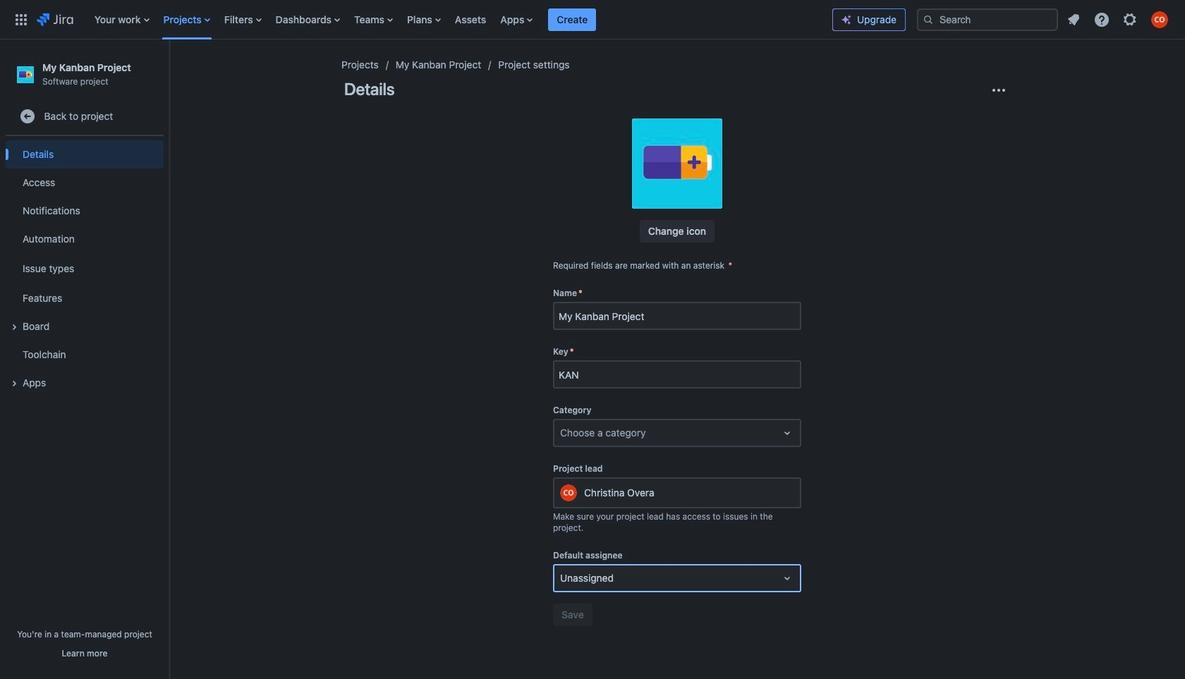 Task type: describe. For each thing, give the bounding box(es) containing it.
2 expand image from the top
[[6, 376, 23, 392]]

sidebar navigation image
[[154, 56, 185, 85]]

sidebar element
[[0, 40, 169, 680]]

your profile and settings image
[[1152, 11, 1169, 28]]

Search field
[[917, 8, 1059, 31]]

more image
[[991, 82, 1008, 99]]

1 expand image from the top
[[6, 319, 23, 336]]

search image
[[923, 14, 934, 25]]

2 open image from the top
[[779, 570, 796, 587]]

settings image
[[1122, 11, 1139, 28]]

primary element
[[8, 0, 833, 39]]

notifications image
[[1066, 11, 1083, 28]]

appswitcher icon image
[[13, 11, 30, 28]]



Task type: locate. For each thing, give the bounding box(es) containing it.
1 horizontal spatial list
[[1061, 7, 1177, 32]]

1 open image from the top
[[779, 425, 796, 442]]

None text field
[[560, 426, 563, 440]]

0 vertical spatial open image
[[779, 425, 796, 442]]

group
[[6, 136, 164, 402]]

1 vertical spatial open image
[[779, 570, 796, 587]]

0 vertical spatial expand image
[[6, 319, 23, 336]]

0 horizontal spatial list
[[87, 0, 833, 39]]

open image
[[779, 425, 796, 442], [779, 570, 796, 587]]

None search field
[[917, 8, 1059, 31]]

1 vertical spatial expand image
[[6, 376, 23, 392]]

jira image
[[37, 11, 73, 28], [37, 11, 73, 28]]

list item
[[549, 0, 597, 39]]

list
[[87, 0, 833, 39], [1061, 7, 1177, 32]]

group inside sidebar 'element'
[[6, 136, 164, 402]]

banner
[[0, 0, 1186, 40]]

help image
[[1094, 11, 1111, 28]]

project avatar image
[[632, 119, 723, 209]]

None field
[[555, 304, 800, 329], [555, 362, 800, 387], [555, 304, 800, 329], [555, 362, 800, 387]]

expand image
[[6, 319, 23, 336], [6, 376, 23, 392]]



Task type: vqa. For each thing, say whether or not it's contained in the screenshot.
Sidebar 'element'
yes



